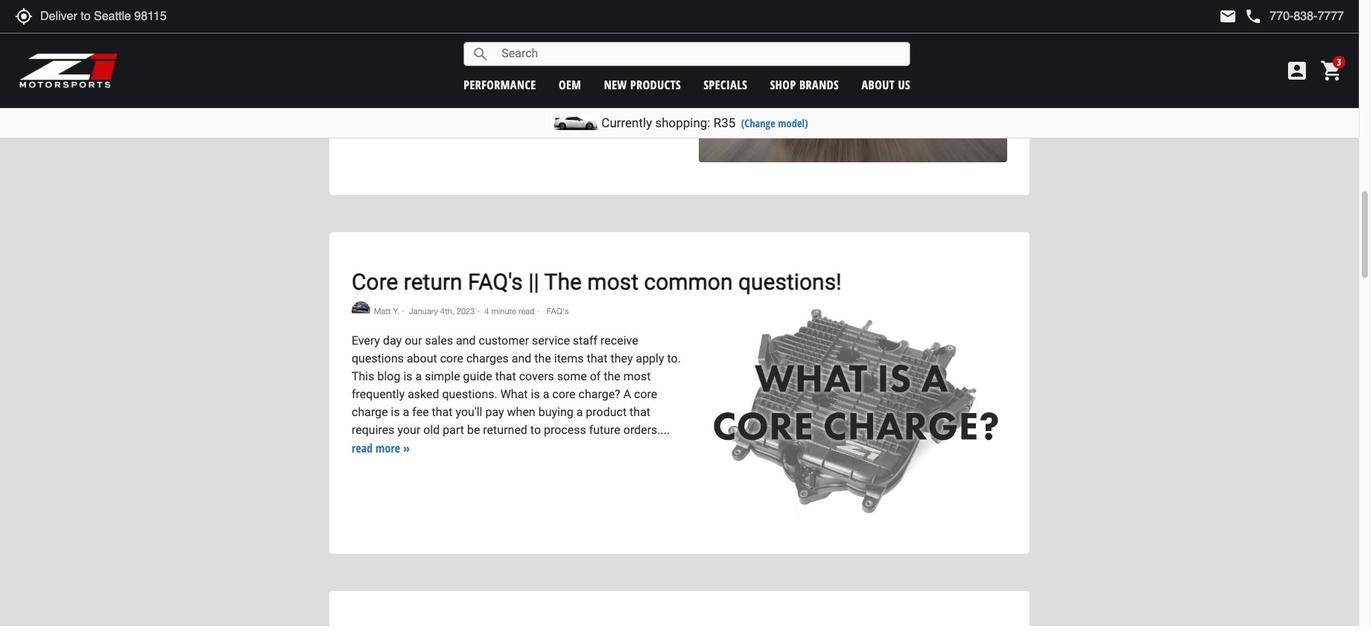 Task type: locate. For each thing, give the bounding box(es) containing it.
nissan
[[375, 0, 412, 3], [455, 61, 492, 75]]

the up america on the left top of the page
[[352, 0, 372, 3]]

r35
[[714, 116, 736, 130]]

2 horizontal spatial the
[[590, 43, 610, 57]]

of up charge?
[[590, 370, 601, 384]]

0 horizontal spatial the
[[352, 0, 372, 3]]

1 horizontal spatial »
[[626, 78, 633, 94]]

returned
[[483, 423, 528, 438]]

excited
[[470, 7, 508, 21]]

products
[[631, 76, 681, 93]]

that up what
[[495, 370, 516, 384]]

read
[[575, 78, 596, 94], [519, 307, 535, 316], [352, 440, 373, 457]]

4th,
[[441, 307, 455, 316]]

will down partner
[[352, 61, 369, 75]]

2 vertical spatial to
[[531, 423, 541, 438]]

gt4 right z
[[425, 0, 446, 3]]

core return faq's || the most common questions!
[[352, 269, 842, 295]]

a inside the nissan z gt4 is set to compete in the sro pirelli gt4 america series. we're excited to announce that we at z1 motorsports will support techsport racing as a technical partner in the z's first north american debut! the partnership will see z1 backing nissan and techsport in the development and maintenance of both vehicles in the...
[[597, 25, 604, 39]]

0 vertical spatial the
[[352, 0, 372, 3]]

2023
[[457, 307, 475, 316]]

motorsports
[[352, 25, 418, 39]]

2 horizontal spatial to
[[531, 423, 541, 438]]

shopping:
[[655, 116, 711, 130]]

2 vertical spatial the
[[545, 269, 582, 295]]

0 horizontal spatial core
[[440, 352, 464, 366]]

shopping_cart
[[1321, 59, 1345, 83]]

1 vertical spatial more
[[376, 440, 400, 457]]

account_box
[[1286, 59, 1310, 83]]

brands
[[800, 76, 839, 93]]

0 vertical spatial most
[[588, 269, 639, 295]]

staff
[[573, 334, 598, 348]]

» down development
[[626, 78, 633, 94]]

0 horizontal spatial nissan
[[375, 0, 412, 3]]

1 vertical spatial »
[[403, 440, 410, 457]]

faq's
[[468, 269, 523, 295], [545, 307, 569, 316]]

nissan up america on the left top of the page
[[375, 0, 412, 3]]

1 vertical spatial read
[[519, 307, 535, 316]]

0 horizontal spatial will
[[352, 61, 369, 75]]

new
[[604, 76, 627, 93]]

0 horizontal spatial »
[[403, 440, 410, 457]]

that down sro
[[579, 7, 600, 21]]

more down development
[[599, 78, 623, 94]]

0 horizontal spatial gt4
[[425, 0, 446, 3]]

gt4 right pirelli
[[634, 0, 656, 3]]

»
[[626, 78, 633, 94], [403, 440, 410, 457]]

a right as
[[597, 25, 604, 39]]

more down requires
[[376, 440, 400, 457]]

0 vertical spatial of
[[446, 79, 457, 93]]

1 horizontal spatial read more » link
[[575, 78, 633, 94]]

shop brands
[[770, 76, 839, 93]]

is
[[449, 0, 458, 3], [404, 370, 413, 384], [531, 388, 540, 402], [391, 405, 400, 420]]

that
[[579, 7, 600, 21], [587, 352, 608, 366], [495, 370, 516, 384], [432, 405, 453, 420], [630, 405, 651, 420]]

the right ||
[[545, 269, 582, 295]]

1 vertical spatial read more » link
[[352, 440, 410, 457]]

the
[[352, 0, 372, 3], [590, 43, 610, 57], [545, 269, 582, 295]]

will up z's
[[421, 25, 438, 39]]

0 vertical spatial more
[[599, 78, 623, 94]]

maintenance
[[375, 79, 443, 93]]

0 horizontal spatial read
[[352, 440, 373, 457]]

shop brands link
[[770, 76, 839, 93]]

0 vertical spatial will
[[421, 25, 438, 39]]

0 horizontal spatial more
[[376, 440, 400, 457]]

core up simple
[[440, 352, 464, 366]]

0 horizontal spatial read more » link
[[352, 440, 410, 457]]

1 vertical spatial to
[[511, 7, 521, 21]]

receive
[[601, 334, 639, 348]]

frequently
[[352, 388, 405, 402]]

2 horizontal spatial core
[[634, 388, 658, 402]]

to.
[[667, 352, 681, 366]]

||
[[529, 269, 539, 295]]

to down compete
[[511, 7, 521, 21]]

2 vertical spatial read
[[352, 440, 373, 457]]

most up a
[[624, 370, 651, 384]]

is up 'we're'
[[449, 0, 458, 3]]

gt4
[[425, 0, 446, 3], [634, 0, 656, 3]]

faq's up service
[[545, 307, 569, 316]]

0 vertical spatial faq's
[[468, 269, 523, 295]]

announce
[[524, 7, 576, 21]]

1 vertical spatial faq's
[[545, 307, 569, 316]]

0 vertical spatial read more » link
[[575, 78, 633, 94]]

(change
[[741, 116, 776, 130]]

and right sales
[[456, 334, 476, 348]]

racing
[[542, 25, 579, 39]]

first
[[443, 43, 464, 57]]

our
[[405, 334, 422, 348]]

questions.
[[442, 388, 498, 402]]

that down staff
[[587, 352, 608, 366]]

most
[[588, 269, 639, 295], [624, 370, 651, 384]]

0 horizontal spatial z1
[[394, 61, 408, 75]]

about us
[[862, 76, 911, 93]]

core
[[440, 352, 464, 366], [553, 388, 576, 402], [634, 388, 658, 402]]

read more » link
[[575, 78, 633, 94], [352, 440, 410, 457]]

development
[[607, 61, 676, 75]]

1 horizontal spatial will
[[421, 25, 438, 39]]

z1 right at
[[635, 7, 649, 21]]

they
[[611, 352, 633, 366]]

(change model) link
[[741, 116, 808, 130]]

set
[[461, 0, 478, 3]]

this
[[352, 370, 375, 384]]

in up 'announce' on the top
[[544, 0, 553, 3]]

the up read more »
[[588, 61, 604, 75]]

a down about
[[415, 370, 422, 384]]

the down "they"
[[604, 370, 621, 384]]

0 vertical spatial to
[[481, 0, 491, 3]]

as
[[582, 25, 594, 39]]

1 horizontal spatial more
[[599, 78, 623, 94]]

core return faq's || the most common questions! image
[[699, 302, 1008, 522]]

partner
[[352, 43, 390, 57]]

4
[[485, 307, 489, 316]]

the up 'announce' on the top
[[556, 0, 573, 3]]

to up excited
[[481, 0, 491, 3]]

1 horizontal spatial nissan
[[455, 61, 492, 75]]

the down as
[[590, 43, 610, 57]]

that up orders....
[[630, 405, 651, 420]]

in left the the...
[[533, 79, 543, 93]]

and up the covers
[[512, 352, 532, 366]]

and
[[495, 61, 515, 75], [352, 79, 372, 93], [456, 334, 476, 348], [512, 352, 532, 366]]

day
[[383, 334, 402, 348]]

1 horizontal spatial the
[[545, 269, 582, 295]]

is right blog
[[404, 370, 413, 384]]

of left the both
[[446, 79, 457, 93]]

core up buying
[[553, 388, 576, 402]]

techsport up the the...
[[518, 61, 572, 75]]

1 horizontal spatial of
[[590, 370, 601, 384]]

read down requires
[[352, 440, 373, 457]]

techsport up american
[[485, 25, 539, 39]]

process
[[544, 423, 586, 438]]

read right the the...
[[575, 78, 596, 94]]

1 vertical spatial the
[[590, 43, 610, 57]]

0 horizontal spatial to
[[481, 0, 491, 3]]

0 horizontal spatial faq's
[[468, 269, 523, 295]]

» down your
[[403, 440, 410, 457]]

1 vertical spatial most
[[624, 370, 651, 384]]

of
[[446, 79, 457, 93], [590, 370, 601, 384]]

in
[[544, 0, 553, 3], [393, 43, 403, 57], [575, 61, 585, 75], [533, 79, 543, 93]]

north
[[467, 43, 497, 57]]

the up the covers
[[535, 352, 551, 366]]

0 vertical spatial z1
[[635, 7, 649, 21]]

1 vertical spatial of
[[590, 370, 601, 384]]

faq's up minute
[[468, 269, 523, 295]]

mail phone
[[1220, 7, 1263, 25]]

nissan up the both
[[455, 61, 492, 75]]

every day our sales and customer service staff receive questions about core charges and the items that they apply to. this blog is a simple guide that covers some of the most frequently asked questions. what is a core charge? a core charge is a fee that you'll pay when buying a product that requires your old part be returned to process future orders.... read more »
[[352, 334, 681, 457]]

new products
[[604, 76, 681, 93]]

0 horizontal spatial of
[[446, 79, 457, 93]]

simple
[[425, 370, 460, 384]]

core right a
[[634, 388, 658, 402]]

shopping_cart link
[[1317, 59, 1345, 83]]

read right minute
[[519, 307, 535, 316]]

to down when on the bottom left of page
[[531, 423, 541, 438]]

partnership
[[613, 43, 673, 57]]

z1 right "see"
[[394, 61, 408, 75]]

see
[[372, 61, 391, 75]]

matt y.
[[374, 307, 400, 316]]

most up the receive
[[588, 269, 639, 295]]

z1 motorsports logo image
[[19, 52, 119, 89]]

covers
[[519, 370, 554, 384]]

compete
[[494, 0, 541, 3]]

a
[[624, 388, 631, 402]]

1 horizontal spatial gt4
[[634, 0, 656, 3]]

0 vertical spatial techsport
[[485, 25, 539, 39]]

phone
[[1245, 7, 1263, 25]]

to inside every day our sales and customer service staff receive questions about core charges and the items that they apply to. this blog is a simple guide that covers some of the most frequently asked questions. what is a core charge? a core charge is a fee that you'll pay when buying a product that requires your old part be returned to process future orders.... read more »
[[531, 423, 541, 438]]

0 vertical spatial read
[[575, 78, 596, 94]]

will
[[421, 25, 438, 39], [352, 61, 369, 75]]

techsport
[[485, 25, 539, 39], [518, 61, 572, 75]]



Task type: describe. For each thing, give the bounding box(es) containing it.
your
[[398, 423, 421, 438]]

1 horizontal spatial read
[[519, 307, 535, 316]]

the left z's
[[406, 43, 422, 57]]

account_box link
[[1282, 59, 1313, 83]]

core
[[352, 269, 398, 295]]

apply
[[636, 352, 664, 366]]

Search search field
[[490, 43, 910, 66]]

about
[[862, 76, 895, 93]]

0 vertical spatial nissan
[[375, 0, 412, 3]]

questions!
[[739, 269, 842, 295]]

we
[[603, 7, 619, 21]]

z's
[[425, 43, 440, 57]]

y.
[[393, 307, 400, 316]]

technical
[[607, 25, 655, 39]]

requires
[[352, 423, 395, 438]]

about
[[407, 352, 437, 366]]

the...
[[546, 79, 572, 93]]

is inside the nissan z gt4 is set to compete in the sro pirelli gt4 america series. we're excited to announce that we at z1 motorsports will support techsport racing as a technical partner in the z's first north american debut! the partnership will see z1 backing nissan and techsport in the development and maintenance of both vehicles in the...
[[449, 0, 458, 3]]

be
[[467, 423, 480, 438]]

read more » link for the nissan z gt4 is set to compete in the sro pirelli gt4 america series. we're excited to announce that we at z1 motorsports will support techsport racing as a technical partner in the z's first north american debut! the partnership will see z1 backing nissan and techsport in the development and maintenance of both vehicles in the...
[[575, 78, 633, 94]]

both
[[460, 79, 484, 93]]

1 horizontal spatial z1
[[635, 7, 649, 21]]

sro
[[576, 0, 599, 3]]

that up old
[[432, 405, 453, 420]]

product
[[586, 405, 627, 420]]

matt y. image
[[352, 302, 370, 314]]

shop
[[770, 76, 796, 93]]

at
[[621, 7, 632, 21]]

mail link
[[1220, 7, 1238, 25]]

z
[[414, 0, 422, 3]]

fee
[[412, 405, 429, 420]]

is down the covers
[[531, 388, 540, 402]]

» inside every day our sales and customer service staff receive questions about core charges and the items that they apply to. this blog is a simple guide that covers some of the most frequently asked questions. what is a core charge? a core charge is a fee that you'll pay when buying a product that requires your old part be returned to process future orders.... read more »
[[403, 440, 410, 457]]

of inside every day our sales and customer service staff receive questions about core charges and the items that they apply to. this blog is a simple guide that covers some of the most frequently asked questions. what is a core charge? a core charge is a fee that you'll pay when buying a product that requires your old part be returned to process future orders.... read more »
[[590, 370, 601, 384]]

old
[[424, 423, 440, 438]]

blog
[[377, 370, 401, 384]]

1 vertical spatial will
[[352, 61, 369, 75]]

new products link
[[604, 76, 681, 93]]

specials link
[[704, 76, 748, 93]]

0 vertical spatial »
[[626, 78, 633, 94]]

and up performance link
[[495, 61, 515, 75]]

2 horizontal spatial read
[[575, 78, 596, 94]]

a up process at the left bottom
[[577, 405, 583, 420]]

january 4th, 2023
[[409, 307, 475, 316]]

my_location
[[15, 7, 33, 25]]

a left fee
[[403, 405, 409, 420]]

series.
[[399, 7, 435, 21]]

1 horizontal spatial to
[[511, 7, 521, 21]]

currently
[[602, 116, 652, 130]]

charges
[[467, 352, 509, 366]]

debut!
[[554, 43, 587, 57]]

american
[[500, 43, 551, 57]]

sales
[[425, 334, 453, 348]]

that inside the nissan z gt4 is set to compete in the sro pirelli gt4 america series. we're excited to announce that we at z1 motorsports will support techsport racing as a technical partner in the z's first north american debut! the partnership will see z1 backing nissan and techsport in the development and maintenance of both vehicles in the...
[[579, 7, 600, 21]]

pirelli
[[602, 0, 631, 3]]

part
[[443, 423, 464, 438]]

1 horizontal spatial core
[[553, 388, 576, 402]]

mail
[[1220, 7, 1238, 25]]

vehicles
[[487, 79, 530, 93]]

1 vertical spatial z1
[[394, 61, 408, 75]]

1 vertical spatial techsport
[[518, 61, 572, 75]]

service
[[532, 334, 570, 348]]

core return faq's || the most common questions! link
[[352, 269, 842, 295]]

is up your
[[391, 405, 400, 420]]

in up oem link
[[575, 61, 585, 75]]

phone link
[[1245, 7, 1345, 25]]

buying
[[539, 405, 574, 420]]

and down partner
[[352, 79, 372, 93]]

future
[[589, 423, 621, 438]]

we're
[[438, 7, 467, 21]]

backing
[[411, 61, 453, 75]]

performance
[[464, 76, 536, 93]]

matt
[[374, 307, 391, 316]]

pay
[[486, 405, 504, 420]]

read more » link for every day our sales and customer service staff receive questions about core charges and the items that they apply to. this blog is a simple guide that covers some of the most frequently asked questions. what is a core charge? a core charge is a fee that you'll pay when buying a product that requires your old part be returned to process future orders....
[[352, 440, 410, 457]]

what
[[501, 388, 528, 402]]

customer
[[479, 334, 529, 348]]

a down the covers
[[543, 388, 550, 402]]

1 horizontal spatial faq's
[[545, 307, 569, 316]]

guide
[[463, 370, 492, 384]]

search
[[472, 45, 490, 63]]

you'll
[[456, 405, 483, 420]]

when
[[507, 405, 536, 420]]

items
[[554, 352, 584, 366]]

america
[[352, 7, 396, 21]]

read inside every day our sales and customer service staff receive questions about core charges and the items that they apply to. this blog is a simple guide that covers some of the most frequently asked questions. what is a core charge? a core charge is a fee that you'll pay when buying a product that requires your old part be returned to process future orders.... read more »
[[352, 440, 373, 457]]

every
[[352, 334, 380, 348]]

some
[[557, 370, 587, 384]]

more inside every day our sales and customer service staff receive questions about core charges and the items that they apply to. this blog is a simple guide that covers some of the most frequently asked questions. what is a core charge? a core charge is a fee that you'll pay when buying a product that requires your old part be returned to process future orders.... read more »
[[376, 440, 400, 457]]

1 vertical spatial nissan
[[455, 61, 492, 75]]

1 gt4 from the left
[[425, 0, 446, 3]]

4 minute read
[[485, 307, 535, 316]]

performance link
[[464, 76, 536, 93]]

currently shopping: r35 (change model)
[[602, 116, 808, 130]]

read more »
[[575, 78, 633, 94]]

charge
[[352, 405, 388, 420]]

oem link
[[559, 76, 582, 93]]

model)
[[778, 116, 808, 130]]

most inside every day our sales and customer service staff receive questions about core charges and the items that they apply to. this blog is a simple guide that covers some of the most frequently asked questions. what is a core charge? a core charge is a fee that you'll pay when buying a product that requires your old part be returned to process future orders.... read more »
[[624, 370, 651, 384]]

charge?
[[579, 388, 621, 402]]

of inside the nissan z gt4 is set to compete in the sro pirelli gt4 america series. we're excited to announce that we at z1 motorsports will support techsport racing as a technical partner in the z's first north american debut! the partnership will see z1 backing nissan and techsport in the development and maintenance of both vehicles in the...
[[446, 79, 457, 93]]

minute
[[492, 307, 516, 316]]

2 gt4 from the left
[[634, 0, 656, 3]]

orders....
[[624, 423, 670, 438]]

about us link
[[862, 76, 911, 93]]

racers through & through || z1 supporting new nissan z gt4 in sro pirelli gt4 america series image
[[699, 0, 1008, 162]]

common
[[644, 269, 733, 295]]

in down motorsports
[[393, 43, 403, 57]]



Task type: vqa. For each thing, say whether or not it's contained in the screenshot.
potential,
no



